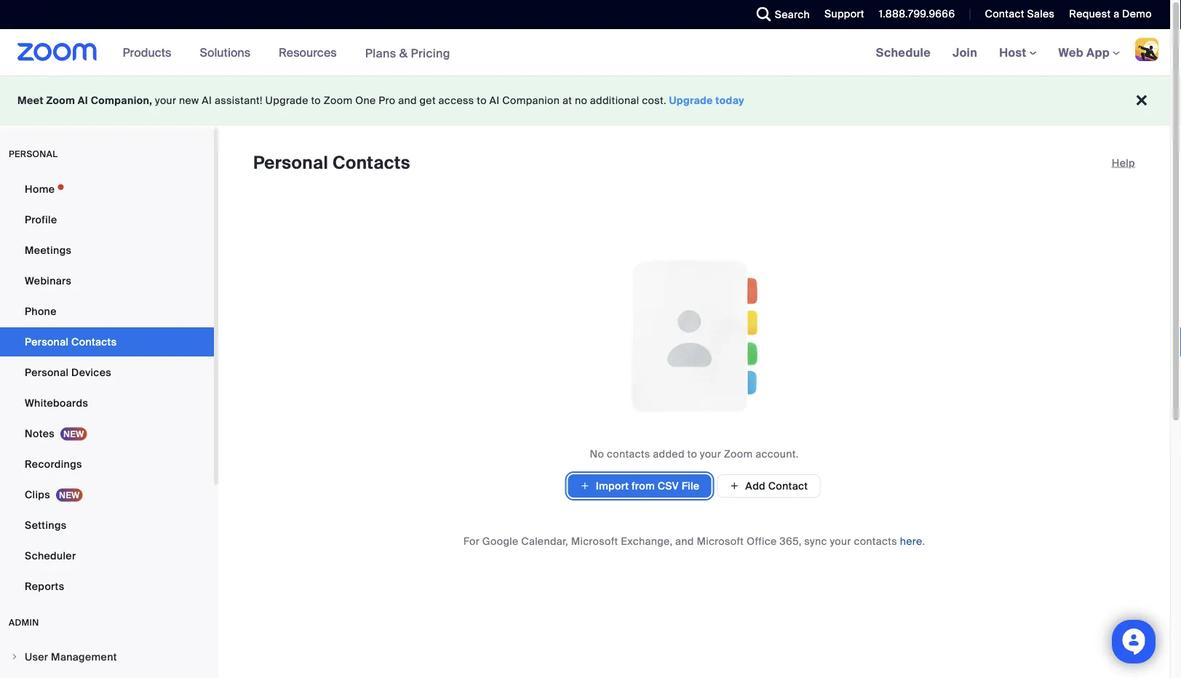 Task type: vqa. For each thing, say whether or not it's contained in the screenshot.
Request a Demo
yes



Task type: describe. For each thing, give the bounding box(es) containing it.
meetings navigation
[[865, 29, 1171, 77]]

home link
[[0, 175, 214, 204]]

personal for personal devices link
[[25, 366, 69, 379]]

pricing
[[411, 45, 451, 61]]

cost.
[[642, 94, 667, 107]]

request
[[1070, 7, 1111, 21]]

web app button
[[1059, 45, 1120, 60]]

demo
[[1123, 7, 1152, 21]]

2 horizontal spatial zoom
[[724, 447, 753, 461]]

product information navigation
[[112, 29, 461, 77]]

new
[[179, 94, 199, 107]]

web app
[[1059, 45, 1110, 60]]

companion
[[502, 94, 560, 107]]

one
[[355, 94, 376, 107]]

for
[[463, 535, 480, 548]]

meetings link
[[0, 236, 214, 265]]

today
[[716, 94, 745, 107]]

phone
[[25, 305, 57, 318]]

solutions
[[200, 45, 250, 60]]

add contact
[[746, 479, 808, 493]]

devices
[[71, 366, 111, 379]]

0 vertical spatial personal
[[253, 152, 328, 174]]

banner containing products
[[0, 29, 1171, 77]]

import from csv file button
[[568, 475, 711, 498]]

personal contacts inside personal contacts link
[[25, 335, 117, 349]]

personal devices link
[[0, 358, 214, 387]]

1 microsoft from the left
[[571, 535, 618, 548]]

right image
[[10, 653, 19, 662]]

exchange,
[[621, 535, 673, 548]]

&
[[399, 45, 408, 61]]

added
[[653, 447, 685, 461]]

no
[[575, 94, 588, 107]]

management
[[51, 650, 117, 664]]

0 vertical spatial contacts
[[607, 447, 650, 461]]

join
[[953, 45, 978, 60]]

scheduler link
[[0, 542, 214, 571]]

webinars
[[25, 274, 71, 288]]

notes
[[25, 427, 55, 440]]

personal for personal contacts link
[[25, 335, 69, 349]]

solutions button
[[200, 29, 257, 76]]

help link
[[1112, 151, 1136, 175]]

0 vertical spatial contact
[[985, 7, 1025, 21]]

and inside meet zoom ai companion, "footer"
[[398, 94, 417, 107]]

contact sales
[[985, 7, 1055, 21]]

webinars link
[[0, 266, 214, 296]]

help
[[1112, 156, 1136, 170]]

for google calendar, microsoft exchange, and microsoft office 365, sync your contacts here .
[[463, 535, 925, 548]]

sales
[[1027, 7, 1055, 21]]

search button
[[746, 0, 814, 29]]

app
[[1087, 45, 1110, 60]]

web
[[1059, 45, 1084, 60]]

1 horizontal spatial and
[[676, 535, 694, 548]]

2 microsoft from the left
[[697, 535, 744, 548]]

here
[[900, 535, 923, 548]]

.
[[923, 535, 925, 548]]

clips
[[25, 488, 50, 502]]

clips link
[[0, 480, 214, 510]]

at
[[563, 94, 572, 107]]

add image
[[730, 480, 740, 493]]

settings
[[25, 519, 67, 532]]

0 vertical spatial personal contacts
[[253, 152, 410, 174]]

add contact button
[[717, 475, 821, 498]]

personal
[[9, 148, 58, 160]]

add
[[746, 479, 766, 493]]

user management
[[25, 650, 117, 664]]

365,
[[780, 535, 802, 548]]

request a demo
[[1070, 7, 1152, 21]]

additional
[[590, 94, 639, 107]]

notes link
[[0, 419, 214, 448]]

0 vertical spatial contacts
[[333, 152, 410, 174]]

resources button
[[279, 29, 343, 76]]

host button
[[1000, 45, 1037, 60]]

0 horizontal spatial to
[[311, 94, 321, 107]]

companion,
[[91, 94, 152, 107]]

1.888.799.9666
[[879, 7, 955, 21]]

account.
[[756, 447, 799, 461]]

file
[[682, 479, 700, 493]]

1 horizontal spatial to
[[477, 94, 487, 107]]

assistant!
[[215, 94, 263, 107]]



Task type: locate. For each thing, give the bounding box(es) containing it.
0 horizontal spatial upgrade
[[265, 94, 308, 107]]

1 vertical spatial personal
[[25, 335, 69, 349]]

ai left companion
[[490, 94, 500, 107]]

contacts up 'devices'
[[71, 335, 117, 349]]

contact inside button
[[768, 479, 808, 493]]

contacts inside personal menu menu
[[71, 335, 117, 349]]

and
[[398, 94, 417, 107], [676, 535, 694, 548]]

2 horizontal spatial your
[[830, 535, 851, 548]]

0 horizontal spatial contacts
[[71, 335, 117, 349]]

access
[[439, 94, 474, 107]]

meet zoom ai companion, footer
[[0, 76, 1171, 126]]

upgrade today link
[[669, 94, 745, 107]]

personal menu menu
[[0, 175, 214, 603]]

1 vertical spatial contact
[[768, 479, 808, 493]]

2 upgrade from the left
[[669, 94, 713, 107]]

and right the exchange,
[[676, 535, 694, 548]]

personal contacts
[[253, 152, 410, 174], [25, 335, 117, 349]]

zoom logo image
[[17, 43, 97, 61]]

upgrade down product information navigation
[[265, 94, 308, 107]]

1 ai from the left
[[78, 94, 88, 107]]

1 upgrade from the left
[[265, 94, 308, 107]]

recordings
[[25, 458, 82, 471]]

banner
[[0, 29, 1171, 77]]

zoom up add image
[[724, 447, 753, 461]]

settings link
[[0, 511, 214, 540]]

1 horizontal spatial microsoft
[[697, 535, 744, 548]]

contacts right no
[[607, 447, 650, 461]]

1 horizontal spatial upgrade
[[669, 94, 713, 107]]

personal
[[253, 152, 328, 174], [25, 335, 69, 349], [25, 366, 69, 379]]

admin
[[9, 617, 39, 629]]

microsoft left "office"
[[697, 535, 744, 548]]

1 vertical spatial contacts
[[854, 535, 898, 548]]

1 horizontal spatial contact
[[985, 7, 1025, 21]]

reports link
[[0, 572, 214, 601]]

support link
[[814, 0, 868, 29], [825, 7, 865, 21]]

your right the sync
[[830, 535, 851, 548]]

1 horizontal spatial personal contacts
[[253, 152, 410, 174]]

products button
[[123, 29, 178, 76]]

0 horizontal spatial and
[[398, 94, 417, 107]]

request a demo link
[[1059, 0, 1171, 29], [1070, 7, 1152, 21]]

contact sales link
[[974, 0, 1059, 29], [985, 7, 1055, 21]]

3 ai from the left
[[490, 94, 500, 107]]

2 vertical spatial personal
[[25, 366, 69, 379]]

plans & pricing link
[[365, 45, 451, 61], [365, 45, 451, 61]]

csv
[[658, 479, 679, 493]]

sync
[[805, 535, 827, 548]]

profile link
[[0, 205, 214, 234]]

from
[[632, 479, 655, 493]]

personal contacts down one
[[253, 152, 410, 174]]

to right the access
[[477, 94, 487, 107]]

phone link
[[0, 297, 214, 326]]

0 horizontal spatial personal contacts
[[25, 335, 117, 349]]

support
[[825, 7, 865, 21]]

0 vertical spatial your
[[155, 94, 176, 107]]

2 horizontal spatial ai
[[490, 94, 500, 107]]

your inside meet zoom ai companion, "footer"
[[155, 94, 176, 107]]

zoom right meet
[[46, 94, 75, 107]]

1 horizontal spatial your
[[700, 447, 721, 461]]

contact right 'add'
[[768, 479, 808, 493]]

upgrade
[[265, 94, 308, 107], [669, 94, 713, 107]]

scheduler
[[25, 549, 76, 563]]

zoom
[[46, 94, 75, 107], [324, 94, 353, 107], [724, 447, 753, 461]]

meet zoom ai companion, your new ai assistant! upgrade to zoom one pro and get access to ai companion at no additional cost. upgrade today
[[17, 94, 745, 107]]

a
[[1114, 7, 1120, 21]]

profile
[[25, 213, 57, 226]]

1 vertical spatial your
[[700, 447, 721, 461]]

0 horizontal spatial zoom
[[46, 94, 75, 107]]

1 horizontal spatial ai
[[202, 94, 212, 107]]

profile picture image
[[1136, 38, 1159, 61]]

host
[[1000, 45, 1030, 60]]

whiteboards link
[[0, 389, 214, 418]]

your for to
[[700, 447, 721, 461]]

0 horizontal spatial contact
[[768, 479, 808, 493]]

google
[[482, 535, 519, 548]]

contacts left here link
[[854, 535, 898, 548]]

office
[[747, 535, 777, 548]]

calendar,
[[521, 535, 568, 548]]

recordings link
[[0, 450, 214, 479]]

your right added
[[700, 447, 721, 461]]

no contacts added to your zoom account.
[[590, 447, 799, 461]]

ai
[[78, 94, 88, 107], [202, 94, 212, 107], [490, 94, 500, 107]]

2 vertical spatial your
[[830, 535, 851, 548]]

ai right new
[[202, 94, 212, 107]]

1 horizontal spatial contacts
[[854, 535, 898, 548]]

to right added
[[688, 447, 697, 461]]

0 horizontal spatial ai
[[78, 94, 88, 107]]

schedule link
[[865, 29, 942, 76]]

to
[[311, 94, 321, 107], [477, 94, 487, 107], [688, 447, 697, 461]]

0 horizontal spatial contacts
[[607, 447, 650, 461]]

1 vertical spatial personal contacts
[[25, 335, 117, 349]]

plans
[[365, 45, 396, 61]]

microsoft
[[571, 535, 618, 548], [697, 535, 744, 548]]

microsoft right calendar, on the bottom left of the page
[[571, 535, 618, 548]]

resources
[[279, 45, 337, 60]]

personal contacts up personal devices
[[25, 335, 117, 349]]

personal devices
[[25, 366, 111, 379]]

get
[[420, 94, 436, 107]]

join link
[[942, 29, 989, 76]]

1 vertical spatial contacts
[[71, 335, 117, 349]]

add image
[[580, 479, 590, 494]]

upgrade right cost.
[[669, 94, 713, 107]]

user management menu item
[[0, 643, 214, 671]]

search
[[775, 8, 810, 21]]

zoom left one
[[324, 94, 353, 107]]

import
[[596, 479, 629, 493]]

personal contacts link
[[0, 328, 214, 357]]

your
[[155, 94, 176, 107], [700, 447, 721, 461], [830, 535, 851, 548]]

contacts down one
[[333, 152, 410, 174]]

products
[[123, 45, 171, 60]]

1 horizontal spatial zoom
[[324, 94, 353, 107]]

and left get
[[398, 94, 417, 107]]

ai left companion,
[[78, 94, 88, 107]]

contact left sales
[[985, 7, 1025, 21]]

your for companion,
[[155, 94, 176, 107]]

1 horizontal spatial contacts
[[333, 152, 410, 174]]

meetings
[[25, 243, 72, 257]]

home
[[25, 182, 55, 196]]

whiteboards
[[25, 396, 88, 410]]

2 horizontal spatial to
[[688, 447, 697, 461]]

no
[[590, 447, 604, 461]]

reports
[[25, 580, 64, 593]]

to down resources dropdown button
[[311, 94, 321, 107]]

0 vertical spatial and
[[398, 94, 417, 107]]

2 ai from the left
[[202, 94, 212, 107]]

0 horizontal spatial microsoft
[[571, 535, 618, 548]]

1 vertical spatial and
[[676, 535, 694, 548]]

meet
[[17, 94, 44, 107]]

schedule
[[876, 45, 931, 60]]

here link
[[900, 535, 923, 548]]

user
[[25, 650, 48, 664]]

contacts
[[607, 447, 650, 461], [854, 535, 898, 548]]

import from csv file
[[596, 479, 700, 493]]

0 horizontal spatial your
[[155, 94, 176, 107]]

plans & pricing
[[365, 45, 451, 61]]

your left new
[[155, 94, 176, 107]]



